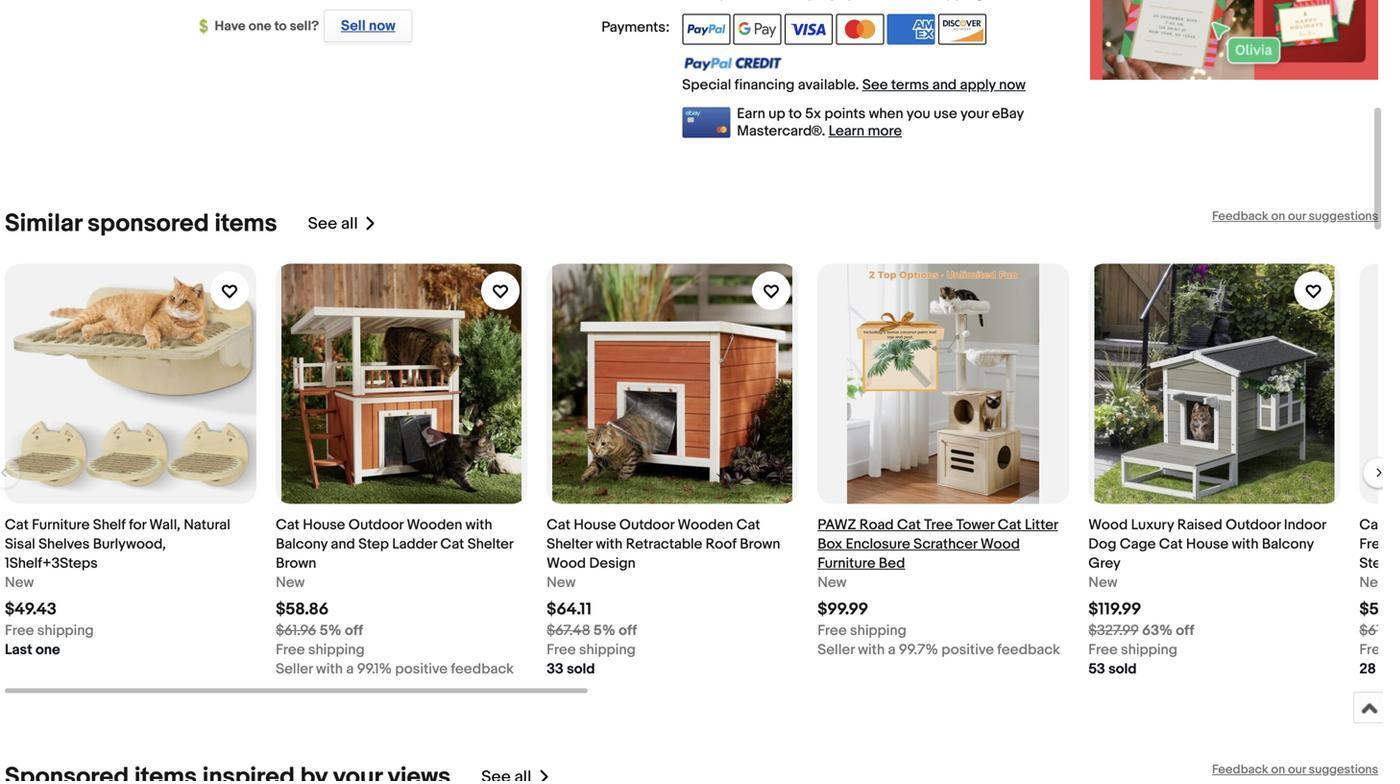 Task type: locate. For each thing, give the bounding box(es) containing it.
1 horizontal spatial positive
[[942, 641, 995, 659]]

sold down free shipping text box
[[567, 661, 595, 678]]

one right last
[[36, 641, 60, 659]]

to for up
[[789, 105, 802, 123]]

free down $99.99
[[818, 622, 847, 640]]

wood for $67.48
[[547, 555, 586, 572]]

0 horizontal spatial 5%
[[320, 622, 342, 640]]

new inside pawz road cat tree tower cat litter box enclosure scrathcer wood furniture bed new $99.99 free shipping seller with a 99.7% positive feedback
[[818, 574, 847, 592]]

0 vertical spatial our
[[1289, 209, 1307, 224]]

to left 5x
[[789, 105, 802, 123]]

3 outdoor from the left
[[1226, 517, 1281, 534]]

and left the step
[[331, 536, 355, 553]]

a left 99.1%
[[346, 661, 354, 678]]

shipping inside wood luxury raised outdoor indoor dog cage cat house with balcony grey new $119.99 $327.99 63% off free shipping 53 sold
[[1122, 641, 1178, 659]]

1 horizontal spatial sold
[[1109, 661, 1137, 678]]

free shipping text field down $61.96
[[276, 641, 365, 660]]

outdoor up the step
[[349, 517, 404, 534]]

1 balcony from the left
[[276, 536, 328, 553]]

shipping down previous price $327.99 63% off text field
[[1122, 641, 1178, 659]]

new text field up $64.11 text box
[[547, 573, 576, 592]]

wood for $99.99
[[981, 536, 1020, 553]]

house up $58.86
[[303, 517, 345, 534]]

see up when
[[863, 76, 888, 94]]

1 horizontal spatial wooden
[[678, 517, 734, 534]]

wooden
[[407, 517, 463, 534], [678, 517, 734, 534]]

0 horizontal spatial brown
[[276, 555, 317, 572]]

0 vertical spatial positive
[[942, 641, 995, 659]]

2 feedback on our suggestions link from the top
[[1213, 763, 1379, 777]]

0 vertical spatial one
[[249, 18, 271, 35]]

positive inside pawz road cat tree tower cat litter box enclosure scrathcer wood furniture bed new $99.99 free shipping seller with a 99.7% positive feedback
[[942, 641, 995, 659]]

house inside cat house outdoor wooden cat shelter with retractable roof brown wood design new $64.11 $67.48 5% off free shipping 33 sold
[[574, 517, 617, 534]]

american express image
[[888, 14, 936, 45]]

1 vertical spatial brown
[[276, 555, 317, 572]]

New text field
[[1360, 573, 1384, 592]]

and up use
[[933, 76, 957, 94]]

with inside pawz road cat tree tower cat litter box enclosure scrathcer wood furniture bed new $99.99 free shipping seller with a 99.7% positive feedback
[[858, 641, 885, 659]]

new up $99.99
[[818, 574, 847, 592]]

ebay mastercard image
[[683, 107, 731, 138]]

new down the "grey"
[[1089, 574, 1118, 592]]

2 new text field from the left
[[276, 573, 305, 592]]

free shipping text field down $327.99
[[1089, 641, 1178, 660]]

1 vertical spatial our
[[1289, 763, 1307, 777]]

1 shelter from the left
[[468, 536, 514, 553]]

positive right 99.1%
[[395, 661, 448, 678]]

1 vertical spatial suggestions
[[1309, 763, 1379, 777]]

positive right 99.7%
[[942, 641, 995, 659]]

outdoor up retractable on the bottom of the page
[[620, 517, 675, 534]]

furniture down box
[[818, 555, 876, 572]]

wall,
[[149, 517, 181, 534]]

3 new text field from the left
[[547, 573, 576, 592]]

cat left the litter
[[998, 517, 1022, 534]]

new up $58 text field
[[1360, 574, 1384, 592]]

2 balcony from the left
[[1263, 536, 1314, 553]]

0 horizontal spatial see
[[308, 214, 337, 234]]

1 feedback from the top
[[1213, 209, 1269, 224]]

See all text field
[[308, 214, 358, 234]]

$49.43 text field
[[5, 600, 57, 620]]

brown inside cat house outdoor wooden with balcony and step ladder cat shelter brown new $58.86 $61.96 5% off free shipping seller with a 99.1% positive feedback
[[276, 555, 317, 572]]

sell now
[[341, 17, 396, 35]]

0 horizontal spatial positive
[[395, 661, 448, 678]]

new inside wood luxury raised outdoor indoor dog cage cat house with balcony grey new $119.99 $327.99 63% off free shipping 53 sold
[[1089, 574, 1118, 592]]

one right have
[[249, 18, 271, 35]]

1 suggestions from the top
[[1309, 209, 1379, 224]]

feedback inside pawz road cat tree tower cat litter box enclosure scrathcer wood furniture bed new $99.99 free shipping seller with a 99.7% positive feedback
[[998, 641, 1061, 659]]

points
[[825, 105, 866, 123]]

2 suggestions from the top
[[1309, 763, 1379, 777]]

0 horizontal spatial sold
[[567, 661, 595, 678]]

1 vertical spatial now
[[1000, 76, 1026, 94]]

cat house outdoor wooden with balcony and step ladder cat shelter brown new $58.86 $61.96 5% off free shipping seller with a 99.1% positive feedback
[[276, 517, 514, 678]]

luxury
[[1132, 517, 1175, 534]]

$64.11
[[547, 600, 592, 620]]

2 vertical spatial wood
[[547, 555, 586, 572]]

Seller with a 99.7% positive feedback text field
[[818, 641, 1061, 660]]

sold inside cat house outdoor wooden cat shelter with retractable roof brown wood design new $64.11 $67.48 5% off free shipping 33 sold
[[567, 661, 595, 678]]

on
[[1272, 209, 1286, 224], [1272, 763, 1286, 777]]

free down $61.96
[[276, 641, 305, 659]]

2 5% from the left
[[594, 622, 616, 640]]

new inside cat house outdoor wooden with balcony and step ladder cat shelter brown new $58.86 $61.96 5% off free shipping seller with a 99.1% positive feedback
[[276, 574, 305, 592]]

0 horizontal spatial off
[[345, 622, 363, 640]]

0 horizontal spatial now
[[369, 17, 396, 35]]

to
[[274, 18, 287, 35], [789, 105, 802, 123]]

1shelf+3steps
[[5, 555, 98, 572]]

new text field for $49.43
[[5, 573, 34, 592]]

2 horizontal spatial off
[[1177, 622, 1195, 640]]

3 new from the left
[[547, 574, 576, 592]]

0 horizontal spatial a
[[346, 661, 354, 678]]

have one to sell?
[[215, 18, 319, 35]]

to for one
[[274, 18, 287, 35]]

furniture inside cat furniture shelf for wall, natural sisal shelves burlywood, 1shelf+3steps new $49.43 free shipping last one
[[32, 517, 90, 534]]

sold inside wood luxury raised outdoor indoor dog cage cat house with balcony grey new $119.99 $327.99 63% off free shipping 53 sold
[[1109, 661, 1137, 678]]

0 horizontal spatial to
[[274, 18, 287, 35]]

now
[[369, 17, 396, 35], [1000, 76, 1026, 94]]

Free text field
[[1360, 641, 1384, 660]]

2 shelter from the left
[[547, 536, 593, 553]]

1 horizontal spatial one
[[249, 18, 271, 35]]

33
[[547, 661, 564, 678]]

sell now link
[[319, 10, 413, 42]]

house down raised at the right
[[1187, 536, 1229, 553]]

1 vertical spatial feedback
[[451, 661, 514, 678]]

wooden inside cat house outdoor wooden cat shelter with retractable roof brown wood design new $64.11 $67.48 5% off free shipping 33 sold
[[678, 517, 734, 534]]

63%
[[1143, 622, 1173, 640]]

up
[[769, 105, 786, 123]]

new
[[5, 574, 34, 592], [276, 574, 305, 592], [547, 574, 576, 592], [818, 574, 847, 592], [1089, 574, 1118, 592], [1360, 574, 1384, 592]]

1 horizontal spatial see
[[863, 76, 888, 94]]

cat left tree
[[898, 517, 921, 534]]

furniture up shelves
[[32, 517, 90, 534]]

$61.
[[1360, 622, 1384, 640]]

Last one text field
[[5, 641, 60, 660]]

1 vertical spatial a
[[346, 661, 354, 678]]

seller down $99.99 text field
[[818, 641, 855, 659]]

free up last
[[5, 622, 34, 640]]

cat up new text field
[[1360, 517, 1384, 534]]

balcony inside wood luxury raised outdoor indoor dog cage cat house with balcony grey new $119.99 $327.99 63% off free shipping 53 sold
[[1263, 536, 1314, 553]]

0 horizontal spatial outdoor
[[349, 517, 404, 534]]

free up the 53
[[1089, 641, 1118, 659]]

new text field up $49.43
[[5, 573, 34, 592]]

4 new text field from the left
[[818, 573, 847, 592]]

shipping inside pawz road cat tree tower cat litter box enclosure scrathcer wood furniture bed new $99.99 free shipping seller with a 99.7% positive feedback
[[850, 622, 907, 640]]

outdoor left indoor
[[1226, 517, 1281, 534]]

new text field for $99.99
[[818, 573, 847, 592]]

sold
[[567, 661, 595, 678], [1109, 661, 1137, 678]]

shipping down $99.99 text field
[[850, 622, 907, 640]]

positive inside cat house outdoor wooden with balcony and step ladder cat shelter brown new $58.86 $61.96 5% off free shipping seller with a 99.1% positive feedback
[[395, 661, 448, 678]]

1 vertical spatial furniture
[[818, 555, 876, 572]]

1 vertical spatial feedback on our suggestions
[[1213, 763, 1379, 777]]

1 horizontal spatial furniture
[[818, 555, 876, 572]]

cat down luxury
[[1160, 536, 1184, 553]]

learn
[[829, 123, 865, 140]]

brown right roof
[[740, 536, 781, 553]]

0 vertical spatial suggestions
[[1309, 209, 1379, 224]]

outdoor inside cat house outdoor wooden cat shelter with retractable roof brown wood design new $64.11 $67.48 5% off free shipping 33 sold
[[620, 517, 675, 534]]

0 vertical spatial to
[[274, 18, 287, 35]]

new up $64.11 text box
[[547, 574, 576, 592]]

free inside wood luxury raised outdoor indoor dog cage cat house with balcony grey new $119.99 $327.99 63% off free shipping 53 sold
[[1089, 641, 1118, 659]]

0 horizontal spatial wood
[[547, 555, 586, 572]]

now right sell
[[369, 17, 396, 35]]

cat inside cat furniture shelf for wall, natural sisal shelves burlywood, 1shelf+3steps new $49.43 free shipping last one
[[5, 517, 29, 534]]

feedback
[[998, 641, 1061, 659], [451, 661, 514, 678]]

suggestions for 2nd feedback on our suggestions link from the bottom
[[1309, 209, 1379, 224]]

free shipping text field down the $49.43 text field
[[5, 621, 94, 641]]

1 feedback on our suggestions link from the top
[[1213, 209, 1379, 224]]

outdoor inside cat house outdoor wooden with balcony and step ladder cat shelter brown new $58.86 $61.96 5% off free shipping seller with a 99.1% positive feedback
[[349, 517, 404, 534]]

feedback
[[1213, 209, 1269, 224], [1213, 763, 1269, 777]]

1 horizontal spatial outdoor
[[620, 517, 675, 534]]

visa image
[[785, 14, 833, 45]]

2 our from the top
[[1289, 763, 1307, 777]]

2 sold from the left
[[1109, 661, 1137, 678]]

5% inside cat house outdoor wooden cat shelter with retractable roof brown wood design new $64.11 $67.48 5% off free shipping 33 sold
[[594, 622, 616, 640]]

wood left the design
[[547, 555, 586, 572]]

cat
[[5, 517, 29, 534], [276, 517, 300, 534], [547, 517, 571, 534], [737, 517, 761, 534], [898, 517, 921, 534], [998, 517, 1022, 534], [1360, 517, 1384, 534], [441, 536, 465, 553], [1160, 536, 1184, 553]]

1 vertical spatial wood
[[981, 536, 1020, 553]]

balcony down indoor
[[1263, 536, 1314, 553]]

shipping inside cat house outdoor wooden cat shelter with retractable roof brown wood design new $64.11 $67.48 5% off free shipping 33 sold
[[579, 641, 636, 659]]

0 vertical spatial brown
[[740, 536, 781, 553]]

1 vertical spatial one
[[36, 641, 60, 659]]

new text field up $58.86
[[276, 573, 305, 592]]

wooden for $58.86
[[407, 517, 463, 534]]

1 horizontal spatial balcony
[[1263, 536, 1314, 553]]

off for $58.86
[[345, 622, 363, 640]]

feedback on our suggestions
[[1213, 209, 1379, 224], [1213, 763, 1379, 777]]

wood inside cat house outdoor wooden cat shelter with retractable roof brown wood design new $64.11 $67.48 5% off free shipping 33 sold
[[547, 555, 586, 572]]

1 new text field from the left
[[5, 573, 34, 592]]

step
[[359, 536, 389, 553]]

house up the design
[[574, 517, 617, 534]]

new up $58.86
[[276, 574, 305, 592]]

cat up sisal
[[5, 517, 29, 534]]

0 horizontal spatial house
[[303, 517, 345, 534]]

shelter right ladder
[[468, 536, 514, 553]]

0 vertical spatial and
[[933, 76, 957, 94]]

5%
[[320, 622, 342, 640], [594, 622, 616, 640]]

a inside pawz road cat tree tower cat litter box enclosure scrathcer wood furniture bed new $99.99 free shipping seller with a 99.7% positive feedback
[[888, 641, 896, 659]]

previous price $327.99 63% off text field
[[1089, 621, 1195, 641]]

0 vertical spatial now
[[369, 17, 396, 35]]

shipping up last one text field
[[37, 622, 94, 640]]

seller down $61.96
[[276, 661, 313, 678]]

0 vertical spatial feedback
[[998, 641, 1061, 659]]

0 vertical spatial feedback on our suggestions
[[1213, 209, 1379, 224]]

1 5% from the left
[[320, 622, 342, 640]]

feedback on our suggestions link
[[1213, 209, 1379, 224], [1213, 763, 1379, 777]]

3 off from the left
[[1177, 622, 1195, 640]]

5% right $61.96
[[320, 622, 342, 640]]

$61.96
[[276, 622, 317, 640]]

1 vertical spatial feedback on our suggestions link
[[1213, 763, 1379, 777]]

our
[[1289, 209, 1307, 224], [1289, 763, 1307, 777]]

feedback inside cat house outdoor wooden with balcony and step ladder cat shelter brown new $58.86 $61.96 5% off free shipping seller with a 99.1% positive feedback
[[451, 661, 514, 678]]

0 vertical spatial feedback
[[1213, 209, 1269, 224]]

1 sold from the left
[[567, 661, 595, 678]]

1 our from the top
[[1289, 209, 1307, 224]]

shelter inside cat house outdoor wooden cat shelter with retractable roof brown wood design new $64.11 $67.48 5% off free shipping 33 sold
[[547, 536, 593, 553]]

ebay
[[992, 105, 1024, 123]]

2 horizontal spatial wood
[[1089, 517, 1128, 534]]

with inside cat house outdoor wooden cat shelter with retractable roof brown wood design new $64.11 $67.48 5% off free shipping 33 sold
[[596, 536, 623, 553]]

furniture
[[32, 517, 90, 534], [818, 555, 876, 572]]

1 vertical spatial to
[[789, 105, 802, 123]]

1 feedback on our suggestions from the top
[[1213, 209, 1379, 224]]

shipping inside cat house outdoor wooden with balcony and step ladder cat shelter brown new $58.86 $61.96 5% off free shipping seller with a 99.1% positive feedback
[[308, 641, 365, 659]]

with
[[466, 517, 493, 534], [596, 536, 623, 553], [1232, 536, 1259, 553], [858, 641, 885, 659], [316, 661, 343, 678]]

a left 99.7%
[[888, 641, 896, 659]]

$327.99
[[1089, 622, 1139, 640]]

2 new from the left
[[276, 574, 305, 592]]

one
[[249, 18, 271, 35], [36, 641, 60, 659]]

1 horizontal spatial to
[[789, 105, 802, 123]]

0 vertical spatial furniture
[[32, 517, 90, 534]]

1 horizontal spatial seller
[[818, 641, 855, 659]]

Free shipping text field
[[5, 621, 94, 641], [818, 621, 907, 641], [276, 641, 365, 660], [1089, 641, 1178, 660]]

0 vertical spatial on
[[1272, 209, 1286, 224]]

free inside cat furniture shelf for wall, natural sisal shelves burlywood, 1shelf+3steps new $49.43 free shipping last one
[[5, 622, 34, 640]]

to left "sell?" in the top left of the page
[[274, 18, 287, 35]]

shipping down "previous price $61.96 5% off" text field
[[308, 641, 365, 659]]

new text field up $99.99
[[818, 573, 847, 592]]

5% up free shipping text box
[[594, 622, 616, 640]]

1 vertical spatial feedback
[[1213, 763, 1269, 777]]

new up $49.43
[[5, 574, 34, 592]]

similar sponsored items
[[5, 209, 277, 239]]

5 new text field from the left
[[1089, 573, 1118, 592]]

new text field for $58.86
[[276, 573, 305, 592]]

New text field
[[5, 573, 34, 592], [276, 573, 305, 592], [547, 573, 576, 592], [818, 573, 847, 592], [1089, 573, 1118, 592]]

burlywood,
[[93, 536, 166, 553]]

wood up dog
[[1089, 517, 1128, 534]]

previous price $61.89 5% off text field
[[1360, 621, 1384, 641]]

2 horizontal spatial outdoor
[[1226, 517, 1281, 534]]

2 off from the left
[[619, 622, 637, 640]]

off inside cat house outdoor wooden cat shelter with retractable roof brown wood design new $64.11 $67.48 5% off free shipping 33 sold
[[619, 622, 637, 640]]

1 vertical spatial on
[[1272, 763, 1286, 777]]

0 horizontal spatial balcony
[[276, 536, 328, 553]]

terms
[[892, 76, 930, 94]]

new text field for $64.11
[[547, 573, 576, 592]]

roof
[[706, 536, 737, 553]]

1 horizontal spatial off
[[619, 622, 637, 640]]

natural
[[184, 517, 230, 534]]

1 horizontal spatial a
[[888, 641, 896, 659]]

sold right the 53
[[1109, 661, 1137, 678]]

0 horizontal spatial one
[[36, 641, 60, 659]]

earn up to 5x points when you use your ebay mastercard®.
[[737, 105, 1024, 140]]

paypal image
[[683, 14, 731, 45]]

1 outdoor from the left
[[349, 517, 404, 534]]

$58.86
[[276, 600, 329, 620]]

tower
[[957, 517, 995, 534]]

1 new from the left
[[5, 574, 34, 592]]

1 wooden from the left
[[407, 517, 463, 534]]

1 horizontal spatial brown
[[740, 536, 781, 553]]

house inside cat house outdoor wooden with balcony and step ladder cat shelter brown new $58.86 $61.96 5% off free shipping seller with a 99.1% positive feedback
[[303, 517, 345, 534]]

off inside wood luxury raised outdoor indoor dog cage cat house with balcony grey new $119.99 $327.99 63% off free shipping 53 sold
[[1177, 622, 1195, 640]]

shelter up the design
[[547, 536, 593, 553]]

2 outdoor from the left
[[620, 517, 675, 534]]

wooden up ladder
[[407, 517, 463, 534]]

0 vertical spatial feedback on our suggestions link
[[1213, 209, 1379, 224]]

1 horizontal spatial shelter
[[547, 536, 593, 553]]

balcony
[[276, 536, 328, 553], [1263, 536, 1314, 553]]

now up "ebay"
[[1000, 76, 1026, 94]]

off up free shipping text box
[[619, 622, 637, 640]]

None text field
[[482, 767, 532, 781]]

1 vertical spatial positive
[[395, 661, 448, 678]]

0 vertical spatial a
[[888, 641, 896, 659]]

2 horizontal spatial house
[[1187, 536, 1229, 553]]

cat right the natural
[[276, 517, 300, 534]]

sisal
[[5, 536, 35, 553]]

shelter
[[468, 536, 514, 553], [547, 536, 593, 553]]

wooden up roof
[[678, 517, 734, 534]]

paypal credit image
[[683, 56, 783, 71]]

$49.43
[[5, 600, 57, 620]]

off up 99.1%
[[345, 622, 363, 640]]

learn more
[[829, 123, 902, 140]]

free
[[5, 622, 34, 640], [818, 622, 847, 640], [276, 641, 305, 659], [547, 641, 576, 659], [1089, 641, 1118, 659], [1360, 641, 1384, 659]]

new text field down the "grey"
[[1089, 573, 1118, 592]]

free up 33 on the bottom left
[[547, 641, 576, 659]]

shelf
[[93, 517, 126, 534]]

house inside wood luxury raised outdoor indoor dog cage cat house with balcony grey new $119.99 $327.99 63% off free shipping 53 sold
[[1187, 536, 1229, 553]]

cat up roof
[[737, 517, 761, 534]]

0 vertical spatial seller
[[818, 641, 855, 659]]

0 horizontal spatial feedback
[[451, 661, 514, 678]]

1 horizontal spatial house
[[574, 517, 617, 534]]

last
[[5, 641, 32, 659]]

see left all
[[308, 214, 337, 234]]

1 horizontal spatial wood
[[981, 536, 1020, 553]]

0 horizontal spatial shelter
[[468, 536, 514, 553]]

wooden inside cat house outdoor wooden with balcony and step ladder cat shelter brown new $58.86 $61.96 5% off free shipping seller with a 99.1% positive feedback
[[407, 517, 463, 534]]

a
[[888, 641, 896, 659], [346, 661, 354, 678]]

furniture inside pawz road cat tree tower cat litter box enclosure scrathcer wood furniture bed new $99.99 free shipping seller with a 99.7% positive feedback
[[818, 555, 876, 572]]

0 vertical spatial wood
[[1089, 517, 1128, 534]]

sold for $119.99
[[1109, 661, 1137, 678]]

0 horizontal spatial seller
[[276, 661, 313, 678]]

4 new from the left
[[818, 574, 847, 592]]

shipping down previous price $67.48 5% off text box
[[579, 641, 636, 659]]

1 horizontal spatial feedback
[[998, 641, 1061, 659]]

cat furniture shelf for wall, natural sisal shelves burlywood, 1shelf+3steps new $49.43 free shipping last one
[[5, 517, 230, 659]]

to inside the earn up to 5x points when you use your ebay mastercard®.
[[789, 105, 802, 123]]

balcony up $58.86 text box
[[276, 536, 328, 553]]

1 vertical spatial seller
[[276, 661, 313, 678]]

0 horizontal spatial wooden
[[407, 517, 463, 534]]

similar
[[5, 209, 82, 239]]

0 horizontal spatial furniture
[[32, 517, 90, 534]]

brown up $58.86
[[276, 555, 317, 572]]

wood inside pawz road cat tree tower cat litter box enclosure scrathcer wood furniture bed new $99.99 free shipping seller with a 99.7% positive feedback
[[981, 536, 1020, 553]]

5 new from the left
[[1089, 574, 1118, 592]]

wood
[[1089, 517, 1128, 534], [981, 536, 1020, 553], [547, 555, 586, 572]]

53
[[1089, 661, 1106, 678]]

28
[[1360, 661, 1377, 678]]

1 horizontal spatial 5%
[[594, 622, 616, 640]]

1 off from the left
[[345, 622, 363, 640]]

pawz road cat tree tower cat litter box enclosure scrathcer wood furniture bed new $99.99 free shipping seller with a 99.7% positive feedback
[[818, 517, 1061, 659]]

off right 63%
[[1177, 622, 1195, 640]]

brown
[[740, 536, 781, 553], [276, 555, 317, 572]]

off inside cat house outdoor wooden with balcony and step ladder cat shelter brown new $58.86 $61.96 5% off free shipping seller with a 99.1% positive feedback
[[345, 622, 363, 640]]

indoor
[[1285, 517, 1327, 534]]

1 vertical spatial and
[[331, 536, 355, 553]]

you
[[907, 105, 931, 123]]

0 horizontal spatial and
[[331, 536, 355, 553]]

and
[[933, 76, 957, 94], [331, 536, 355, 553]]

5% for $58.86
[[320, 622, 342, 640]]

wood down the tower
[[981, 536, 1020, 553]]

2 wooden from the left
[[678, 517, 734, 534]]

1 vertical spatial see
[[308, 214, 337, 234]]

dollar sign image
[[199, 19, 215, 34]]

6 new from the left
[[1360, 574, 1384, 592]]

5% inside cat house outdoor wooden with balcony and step ladder cat shelter brown new $58.86 $61.96 5% off free shipping seller with a 99.1% positive feedback
[[320, 622, 342, 640]]

seller
[[818, 641, 855, 659], [276, 661, 313, 678]]



Task type: describe. For each thing, give the bounding box(es) containing it.
seller inside cat house outdoor wooden with balcony and step ladder cat shelter brown new $58.86 $61.96 5% off free shipping seller with a 99.1% positive feedback
[[276, 661, 313, 678]]

and inside cat house outdoor wooden with balcony and step ladder cat shelter brown new $58.86 $61.96 5% off free shipping seller with a 99.1% positive feedback
[[331, 536, 355, 553]]

$67.48
[[547, 622, 591, 640]]

outdoor inside wood luxury raised outdoor indoor dog cage cat house with balcony grey new $119.99 $327.99 63% off free shipping 53 sold
[[1226, 517, 1281, 534]]

free inside cat house outdoor wooden with balcony and step ladder cat shelter brown new $58.86 $61.96 5% off free shipping seller with a 99.1% positive feedback
[[276, 641, 305, 659]]

53 sold text field
[[1089, 660, 1137, 679]]

wood luxury raised outdoor indoor dog cage cat house with balcony grey new $119.99 $327.99 63% off free shipping 53 sold
[[1089, 517, 1327, 678]]

new text field for $119.99
[[1089, 573, 1118, 592]]

w
[[1380, 661, 1384, 678]]

mastercard®.
[[737, 123, 826, 140]]

$119.99 text field
[[1089, 600, 1142, 620]]

off for $64.11
[[619, 622, 637, 640]]

off for $119.99
[[1177, 622, 1195, 640]]

enclosure
[[846, 536, 911, 553]]

grey
[[1089, 555, 1121, 572]]

sold for $64.11
[[567, 661, 595, 678]]

special financing available. see terms and apply now
[[683, 76, 1026, 94]]

cat new $58 $61. free 28 w
[[1360, 517, 1384, 678]]

previous price $67.48 5% off text field
[[547, 621, 637, 641]]

$58
[[1360, 600, 1384, 620]]

previous price $61.96 5% off text field
[[276, 621, 363, 641]]

retractable
[[626, 536, 703, 553]]

when
[[869, 105, 904, 123]]

outdoor for $64.11
[[620, 517, 675, 534]]

apply
[[960, 76, 996, 94]]

99.1%
[[357, 661, 392, 678]]

cat right ladder
[[441, 536, 465, 553]]

pawz
[[818, 517, 857, 534]]

Seller with a 99.1% positive feedback text field
[[276, 660, 514, 679]]

new inside cat house outdoor wooden cat shelter with retractable roof brown wood design new $64.11 $67.48 5% off free shipping 33 sold
[[547, 574, 576, 592]]

2 on from the top
[[1272, 763, 1286, 777]]

$99.99 text field
[[818, 600, 869, 620]]

balcony inside cat house outdoor wooden with balcony and step ladder cat shelter brown new $58.86 $61.96 5% off free shipping seller with a 99.1% positive feedback
[[276, 536, 328, 553]]

shipping for $58.86
[[308, 641, 365, 659]]

sell?
[[290, 18, 319, 35]]

for
[[129, 517, 146, 534]]

Free shipping text field
[[547, 641, 636, 660]]

free inside pawz road cat tree tower cat litter box enclosure scrathcer wood furniture bed new $99.99 free shipping seller with a 99.7% positive feedback
[[818, 622, 847, 640]]

one inside cat furniture shelf for wall, natural sisal shelves burlywood, 1shelf+3steps new $49.43 free shipping last one
[[36, 641, 60, 659]]

suggestions for first feedback on our suggestions link from the bottom of the page
[[1309, 763, 1379, 777]]

all
[[341, 214, 358, 234]]

litter
[[1025, 517, 1059, 534]]

items
[[215, 209, 277, 239]]

tree
[[925, 517, 953, 534]]

more
[[868, 123, 902, 140]]

see all
[[308, 214, 358, 234]]

free shipping text field down $99.99
[[818, 621, 907, 641]]

sell
[[341, 17, 366, 35]]

see terms and apply now link
[[863, 76, 1026, 94]]

free down $61. text box
[[1360, 641, 1384, 659]]

brown inside cat house outdoor wooden cat shelter with retractable roof brown wood design new $64.11 $67.48 5% off free shipping 33 sold
[[740, 536, 781, 553]]

shipping for $119.99
[[1122, 641, 1178, 659]]

outdoor for $58.86
[[349, 517, 404, 534]]

advertisement region
[[1091, 0, 1379, 80]]

2 feedback on our suggestions from the top
[[1213, 763, 1379, 777]]

have
[[215, 18, 246, 35]]

available.
[[798, 76, 860, 94]]

cat inside wood luxury raised outdoor indoor dog cage cat house with balcony grey new $119.99 $327.99 63% off free shipping 53 sold
[[1160, 536, 1184, 553]]

dog
[[1089, 536, 1117, 553]]

cat up $64.11 text box
[[547, 517, 571, 534]]

shipping inside cat furniture shelf for wall, natural sisal shelves burlywood, 1shelf+3steps new $49.43 free shipping last one
[[37, 622, 94, 640]]

28 w text field
[[1360, 660, 1384, 679]]

use
[[934, 105, 958, 123]]

new inside cat furniture shelf for wall, natural sisal shelves burlywood, 1shelf+3steps new $49.43 free shipping last one
[[5, 574, 34, 592]]

$119.99
[[1089, 600, 1142, 620]]

wooden for $64.11
[[678, 517, 734, 534]]

see all link
[[308, 209, 377, 239]]

1 horizontal spatial and
[[933, 76, 957, 94]]

cage
[[1120, 536, 1156, 553]]

1 on from the top
[[1272, 209, 1286, 224]]

your
[[961, 105, 989, 123]]

bed
[[879, 555, 906, 572]]

scrathcer
[[914, 536, 978, 553]]

ladder
[[392, 536, 437, 553]]

0 vertical spatial see
[[863, 76, 888, 94]]

shipping for $64.11
[[579, 641, 636, 659]]

cat house outdoor wooden cat shelter with retractable roof brown wood design new $64.11 $67.48 5% off free shipping 33 sold
[[547, 517, 781, 678]]

earn
[[737, 105, 766, 123]]

shelves
[[39, 536, 90, 553]]

5% for $64.11
[[594, 622, 616, 640]]

house for $58.86
[[303, 517, 345, 534]]

raised
[[1178, 517, 1223, 534]]

wood inside wood luxury raised outdoor indoor dog cage cat house with balcony grey new $119.99 $327.99 63% off free shipping 53 sold
[[1089, 517, 1128, 534]]

discover image
[[939, 14, 987, 45]]

1 horizontal spatial now
[[1000, 76, 1026, 94]]

seller inside pawz road cat tree tower cat litter box enclosure scrathcer wood furniture bed new $99.99 free shipping seller with a 99.7% positive feedback
[[818, 641, 855, 659]]

financing
[[735, 76, 795, 94]]

$64.11 text field
[[547, 600, 592, 620]]

sponsored
[[87, 209, 209, 239]]

99.7%
[[899, 641, 939, 659]]

free inside cat house outdoor wooden cat shelter with retractable roof brown wood design new $64.11 $67.48 5% off free shipping 33 sold
[[547, 641, 576, 659]]

master card image
[[836, 14, 884, 45]]

house for $64.11
[[574, 517, 617, 534]]

5x
[[806, 105, 822, 123]]

with inside wood luxury raised outdoor indoor dog cage cat house with balcony grey new $119.99 $327.99 63% off free shipping 53 sold
[[1232, 536, 1259, 553]]

$58 text field
[[1360, 600, 1384, 620]]

$99.99
[[818, 600, 869, 620]]

google pay image
[[734, 14, 782, 45]]

33 sold text field
[[547, 660, 595, 679]]

learn more link
[[829, 123, 902, 140]]

$58.86 text field
[[276, 600, 329, 620]]

a inside cat house outdoor wooden with balcony and step ladder cat shelter brown new $58.86 $61.96 5% off free shipping seller with a 99.1% positive feedback
[[346, 661, 354, 678]]

payments:
[[602, 19, 670, 36]]

box
[[818, 536, 843, 553]]

special
[[683, 76, 732, 94]]

shelter inside cat house outdoor wooden with balcony and step ladder cat shelter brown new $58.86 $61.96 5% off free shipping seller with a 99.1% positive feedback
[[468, 536, 514, 553]]

road
[[860, 517, 894, 534]]

design
[[590, 555, 636, 572]]

2 feedback from the top
[[1213, 763, 1269, 777]]



Task type: vqa. For each thing, say whether or not it's contained in the screenshot.
The iRobot Roomba i7 Robotic vacuum cleaner against a gray background. image
no



